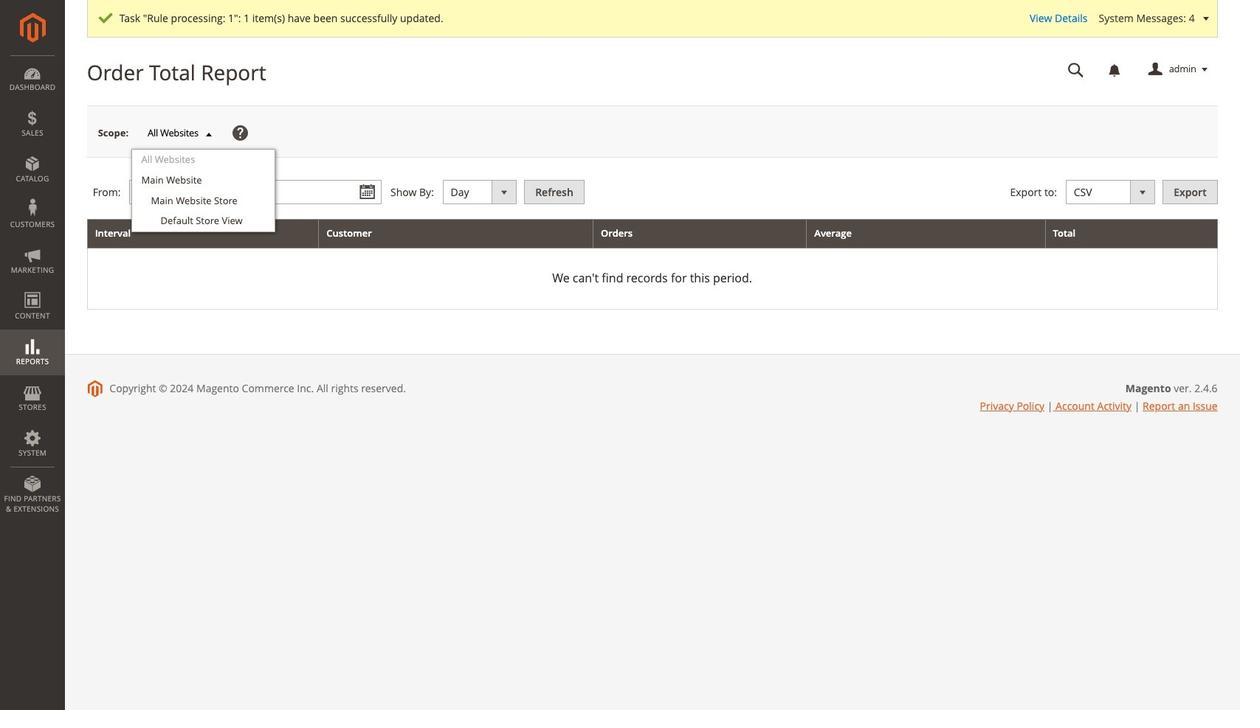 Task type: locate. For each thing, give the bounding box(es) containing it.
menu bar
[[0, 55, 65, 522]]

None text field
[[129, 180, 240, 205], [271, 180, 382, 205], [129, 180, 240, 205], [271, 180, 382, 205]]

None text field
[[1058, 57, 1094, 83]]



Task type: describe. For each thing, give the bounding box(es) containing it.
magento admin panel image
[[20, 13, 45, 43]]



